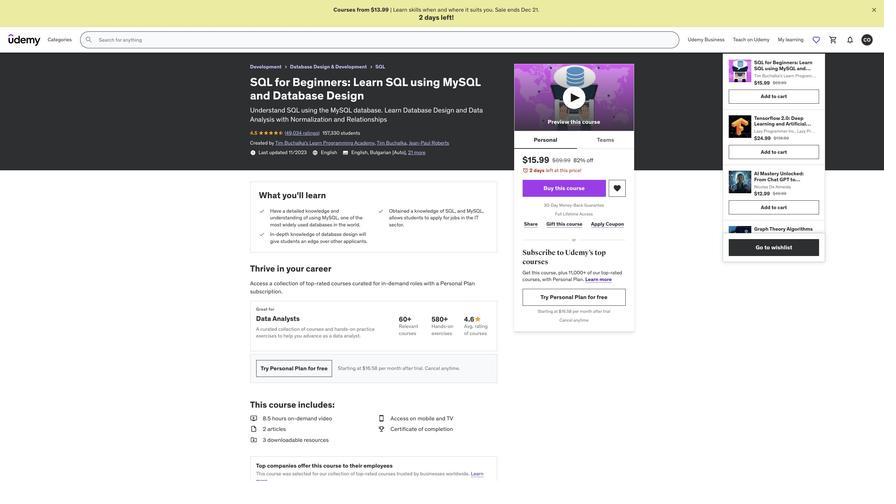Task type: vqa. For each thing, say whether or not it's contained in the screenshot.
'your' to the top
no



Task type: locate. For each thing, give the bounding box(es) containing it.
& inside ai mastery unlocked: from chat gpt to midjourney & more
[[782, 182, 786, 189]]

data inside great for data analysts a curated collection of courses and hands-on practice exercises to help you advance as a data analyst.
[[256, 315, 271, 323]]

learn more link for subscribe to udemy's top courses
[[586, 277, 612, 283]]

cart for $24.99
[[778, 149, 788, 155]]

0 horizontal spatial in
[[277, 263, 285, 274]]

at inside thrive in your career element
[[357, 366, 362, 372]]

with inside access a collection of top-rated courses curated for in-demand roles with a personal plan subscription.
[[424, 280, 435, 287]]

0 vertical spatial cart
[[778, 93, 788, 100]]

deep
[[792, 115, 804, 121]]

this right preview
[[571, 118, 581, 125]]

add to cart button
[[729, 90, 820, 104], [729, 145, 820, 159], [729, 201, 820, 215]]

avg.
[[465, 324, 474, 330]]

knowledge
[[306, 208, 330, 214], [415, 208, 439, 214], [291, 231, 315, 238]]

0 vertical spatial days
[[425, 13, 440, 22]]

after left "trial"
[[594, 309, 603, 314]]

course language image
[[313, 150, 318, 156]]

teams button
[[578, 132, 635, 149]]

thrive in your career element
[[250, 263, 498, 384]]

2 horizontal spatial rated
[[611, 270, 623, 276]]

mysql, inside have a detailed knowledge and understanding of using mysql, one of the most widely used databases in the world.
[[322, 215, 340, 221]]

access for access a collection of top-rated courses curated for in-demand roles with a personal plan subscription.
[[250, 280, 268, 287]]

tensorflow 2.0: deep learning and artificial intelligence link
[[755, 115, 817, 133]]

collection
[[274, 280, 299, 287], [279, 326, 300, 333], [328, 471, 350, 478]]

the down the one
[[339, 222, 346, 228]]

learn more link
[[586, 277, 612, 283], [256, 471, 484, 482]]

0 horizontal spatial cancel
[[425, 366, 440, 372]]

2 horizontal spatial top-
[[602, 270, 611, 276]]

learn right database.
[[385, 106, 402, 114]]

1 horizontal spatial try personal plan for free link
[[523, 289, 626, 306]]

0 horizontal spatial after
[[403, 366, 413, 372]]

cancel right trial.
[[425, 366, 440, 372]]

top- down the their
[[356, 471, 366, 478]]

1 horizontal spatial wishlist image
[[813, 36, 821, 44]]

in inside obtained a knowledge of sql, and mysql, allows students to apply for jobs in the it sector.
[[461, 215, 465, 221]]

1 horizontal spatial mysql,
[[467, 208, 484, 214]]

2 vertical spatial plan
[[295, 365, 307, 372]]

1 vertical spatial free
[[317, 365, 328, 372]]

try personal plan for free inside thrive in your career element
[[261, 365, 328, 372]]

this inside get this course, plus 11,000+ of our top-rated courses, with personal plan.
[[532, 270, 540, 276]]

cart down the $15.99 $89.99
[[778, 93, 788, 100]]

1 vertical spatial wishlist image
[[613, 184, 622, 193]]

top- down career
[[306, 280, 317, 287]]

0 horizontal spatial rated
[[317, 280, 330, 287]]

certificate of completion
[[391, 426, 453, 433]]

design
[[314, 64, 330, 70], [778, 71, 795, 78], [327, 88, 364, 103], [434, 106, 455, 114]]

0 horizontal spatial beginners:
[[293, 75, 351, 89]]

this for gift
[[557, 221, 566, 228]]

small image left certificate
[[378, 426, 385, 434]]

0 horizontal spatial try personal plan for free link
[[256, 361, 333, 378]]

and inside courses from $13.99 | learn skills when and where it suits you. sale ends dec 21. 2 days left!
[[438, 6, 447, 13]]

1 horizontal spatial udemy
[[755, 37, 770, 43]]

0 vertical spatial demand
[[389, 280, 409, 287]]

$89.99 inside $15.99 $89.99 82% off
[[553, 157, 571, 164]]

udemy
[[688, 37, 704, 43], [755, 37, 770, 43]]

for inside great for data analysts a curated collection of courses and hands-on practice exercises to help you advance as a data analyst.
[[269, 307, 275, 312]]

after inside thrive in your career element
[[403, 366, 413, 372]]

lazy programmer inc., lazy programmer team $24.99 $139.99
[[755, 129, 842, 142]]

exercises down a
[[256, 333, 277, 340]]

0 horizontal spatial programmer
[[764, 129, 788, 134]]

knowledge for in-depth knowledge of database design will give students an edge over other applicants.
[[291, 231, 315, 238]]

to right gpt
[[791, 177, 796, 183]]

data
[[333, 333, 343, 340]]

learn inside learn more
[[471, 471, 484, 478]]

used
[[298, 222, 309, 228]]

2 vertical spatial in
[[277, 263, 285, 274]]

our right '11,000+'
[[593, 270, 601, 276]]

cart down $139.99
[[778, 149, 788, 155]]

the up normalization
[[319, 106, 329, 114]]

0 vertical spatial by
[[269, 140, 274, 146]]

collection up help
[[279, 326, 300, 333]]

0 vertical spatial &
[[331, 64, 335, 70]]

cancel inside starting at $16.58 per month after trial cancel anytime
[[560, 318, 573, 323]]

tim up updated
[[275, 140, 284, 146]]

price!
[[570, 168, 582, 174]]

and inside obtained a knowledge of sql, and mysql, allows students to apply for jobs in the it sector.
[[458, 208, 466, 214]]

a inside have a detailed knowledge and understanding of using mysql, one of the most widely used databases in the world.
[[283, 208, 285, 214]]

1 vertical spatial cart
[[778, 149, 788, 155]]

this
[[571, 118, 581, 125], [560, 168, 568, 174], [556, 185, 566, 192], [557, 221, 566, 228], [532, 270, 540, 276], [312, 463, 322, 470]]

0 vertical spatial plan
[[464, 280, 475, 287]]

selected
[[293, 471, 311, 478]]

udemy's
[[566, 249, 594, 258]]

,
[[375, 140, 376, 146], [407, 140, 408, 146], [406, 149, 407, 156]]

month left trial.
[[387, 366, 402, 372]]

their
[[350, 463, 363, 470]]

$13.99
[[371, 6, 389, 13]]

starting down courses,
[[538, 309, 554, 314]]

courses inside great for data analysts a curated collection of courses and hands-on practice exercises to help you advance as a data analyst.
[[307, 326, 324, 333]]

0 vertical spatial small image
[[475, 316, 482, 323]]

udemy inside udemy business link
[[688, 37, 704, 43]]

1 horizontal spatial plan
[[464, 280, 475, 287]]

0 vertical spatial per
[[573, 309, 579, 314]]

1 vertical spatial &
[[782, 182, 786, 189]]

0 horizontal spatial top-
[[306, 280, 317, 287]]

[auto]
[[393, 149, 406, 156]]

cancel inside thrive in your career element
[[425, 366, 440, 372]]

of up you
[[301, 326, 306, 333]]

2 udemy from the left
[[755, 37, 770, 43]]

skills
[[409, 6, 422, 13]]

0 vertical spatial mysql,
[[467, 208, 484, 214]]

this right offer
[[312, 463, 322, 470]]

with right the roles
[[424, 280, 435, 287]]

0 horizontal spatial days
[[425, 13, 440, 22]]

course
[[583, 118, 601, 125], [567, 185, 585, 192], [567, 221, 583, 228], [269, 400, 296, 411], [324, 463, 342, 470], [267, 471, 282, 478]]

1 horizontal spatial in
[[334, 222, 338, 228]]

month inside thrive in your career element
[[387, 366, 402, 372]]

0 horizontal spatial 2
[[263, 426, 266, 433]]

knowledge inside have a detailed knowledge and understanding of using mysql, one of the most widely used databases in the world.
[[306, 208, 330, 214]]

per inside thrive in your career element
[[379, 366, 386, 372]]

sql for beginners: learn sql using mysql and database design
[[755, 59, 813, 78]]

database.
[[354, 106, 383, 114]]

2 vertical spatial access
[[391, 415, 409, 422]]

add to cart button for $15.99
[[729, 90, 820, 104]]

of up world.
[[350, 215, 355, 221]]

21
[[408, 149, 413, 156]]

more inside learn more
[[256, 478, 268, 482]]

2 add from the top
[[762, 149, 771, 155]]

jobs
[[451, 215, 460, 221]]

beginners: for sql for beginners: learn sql using mysql and database design
[[773, 59, 799, 66]]

lazy down 'artificial'
[[798, 129, 806, 134]]

programming
[[323, 140, 354, 146]]

beginners: inside "sql for beginners: learn sql using mysql and database design"
[[773, 59, 799, 66]]

demand
[[389, 280, 409, 287], [297, 415, 317, 422]]

a right obtained
[[411, 208, 414, 214]]

0 vertical spatial try personal plan for free link
[[523, 289, 626, 306]]

as
[[323, 333, 328, 340]]

0 horizontal spatial tim
[[275, 140, 284, 146]]

xsmall image
[[369, 64, 374, 70], [250, 150, 256, 156], [259, 208, 265, 215], [259, 231, 265, 238]]

learn more link right plan.
[[586, 277, 612, 283]]

1 horizontal spatial learn more link
[[586, 277, 612, 283]]

students inside obtained a knowledge of sql, and mysql, allows students to apply for jobs in the it sector.
[[404, 215, 424, 221]]

courses down relevant
[[399, 331, 417, 337]]

$89.99 for $15.99 $89.99
[[773, 80, 787, 85]]

graph
[[755, 226, 769, 233]]

rating
[[475, 324, 488, 330]]

this for get
[[532, 270, 540, 276]]

at
[[555, 168, 559, 174], [555, 309, 558, 314], [357, 366, 362, 372]]

0 vertical spatial month
[[580, 309, 593, 314]]

tim buchalka link
[[377, 140, 407, 146]]

using
[[766, 65, 779, 72], [411, 75, 441, 89], [301, 106, 318, 114], [309, 215, 321, 221]]

1 vertical spatial $16.58
[[363, 366, 378, 372]]

intelligence
[[755, 127, 783, 133]]

teach
[[734, 37, 747, 43]]

this for this course includes:
[[250, 400, 267, 411]]

1 horizontal spatial starting
[[538, 309, 554, 314]]

1 vertical spatial add
[[762, 149, 771, 155]]

1 horizontal spatial curated
[[353, 280, 372, 287]]

collection down thrive in your career
[[274, 280, 299, 287]]

personal inside access a collection of top-rated courses curated for in-demand roles with a personal plan subscription.
[[441, 280, 463, 287]]

mysql inside "sql for beginners: learn sql using mysql and database design"
[[780, 65, 796, 72]]

and inside great for data analysts a curated collection of courses and hands-on practice exercises to help you advance as a data analyst.
[[325, 326, 334, 333]]

at inside starting at $16.58 per month after trial cancel anytime
[[555, 309, 558, 314]]

course,
[[541, 270, 558, 276]]

starting down analyst.
[[338, 366, 356, 372]]

1 horizontal spatial demand
[[389, 280, 409, 287]]

$16.58 inside thrive in your career element
[[363, 366, 378, 372]]

to right go
[[765, 244, 771, 251]]

this up the 8.5
[[250, 400, 267, 411]]

1 vertical spatial mysql,
[[322, 215, 340, 221]]

add down $12.99
[[762, 205, 771, 211]]

1 udemy from the left
[[688, 37, 704, 43]]

1 horizontal spatial our
[[593, 270, 601, 276]]

1 tim from the left
[[275, 140, 284, 146]]

$89.99 up 2 days left at this price!
[[553, 157, 571, 164]]

month inside starting at $16.58 per month after trial cancel anytime
[[580, 309, 593, 314]]

of inside obtained a knowledge of sql, and mysql, allows students to apply for jobs in the it sector.
[[440, 208, 444, 214]]

courses down rating
[[470, 331, 487, 337]]

0 vertical spatial at
[[555, 168, 559, 174]]

development
[[250, 64, 282, 70], [336, 64, 367, 70]]

demand down includes: on the left bottom
[[297, 415, 317, 422]]

knowledge inside obtained a knowledge of sql, and mysql, allows students to apply for jobs in the it sector.
[[415, 208, 439, 214]]

1 horizontal spatial data
[[469, 106, 483, 114]]

2
[[419, 13, 423, 22], [530, 168, 533, 174], [263, 426, 266, 433]]

learn down learning
[[800, 59, 813, 66]]

lazy up $24.99
[[755, 129, 763, 134]]

on up analyst.
[[350, 326, 356, 333]]

1 add to cart from the top
[[762, 93, 788, 100]]

$89.99 for $15.99 $89.99 82% off
[[553, 157, 571, 164]]

0 horizontal spatial exercises
[[256, 333, 277, 340]]

1 vertical spatial add to cart button
[[729, 145, 820, 159]]

widely
[[283, 222, 297, 228]]

small image
[[475, 316, 482, 323], [378, 426, 385, 434], [250, 436, 257, 444]]

course up back
[[567, 185, 585, 192]]

1 add to cart button from the top
[[729, 90, 820, 104]]

3 add from the top
[[762, 205, 771, 211]]

access inside access a collection of top-rated courses curated for in-demand roles with a personal plan subscription.
[[250, 280, 268, 287]]

1 horizontal spatial month
[[580, 309, 593, 314]]

an
[[301, 238, 307, 245]]

1 cart from the top
[[778, 93, 788, 100]]

starting inside thrive in your career element
[[338, 366, 356, 372]]

1 horizontal spatial tim
[[377, 140, 385, 146]]

cancel left anytime
[[560, 318, 573, 323]]

to left help
[[278, 333, 283, 340]]

small image
[[250, 415, 257, 423], [378, 415, 385, 423], [250, 426, 257, 434]]

add to cart button down the $15.99 $89.99
[[729, 90, 820, 104]]

students
[[341, 130, 361, 136], [404, 215, 424, 221], [281, 238, 300, 245]]

curated inside great for data analysts a curated collection of courses and hands-on practice exercises to help you advance as a data analyst.
[[261, 326, 277, 333]]

this right gift
[[557, 221, 566, 228]]

students for in-depth knowledge of database design will give students an edge over other applicants.
[[281, 238, 300, 245]]

course left the their
[[324, 463, 342, 470]]

2 horizontal spatial plan
[[575, 294, 587, 301]]

other
[[331, 238, 343, 245]]

beginners: down my learning link
[[773, 59, 799, 66]]

last updated 11/2023
[[259, 149, 307, 156]]

a for access
[[270, 280, 273, 287]]

on
[[748, 37, 754, 43], [448, 324, 454, 330], [350, 326, 356, 333], [410, 415, 417, 422]]

learning
[[786, 37, 804, 43]]

my learning link
[[775, 32, 809, 48]]

subscribe
[[523, 249, 556, 258]]

3 add to cart from the top
[[762, 205, 788, 211]]

2 add to cart from the top
[[762, 149, 788, 155]]

1 vertical spatial beginners:
[[293, 75, 351, 89]]

personal right the roles
[[441, 280, 463, 287]]

get
[[523, 270, 531, 276]]

for down sql,
[[444, 215, 450, 221]]

1 horizontal spatial days
[[534, 168, 545, 174]]

try personal plan for free down you
[[261, 365, 328, 372]]

what
[[259, 190, 281, 201]]

students inside in-depth knowledge of database design will give students an edge over other applicants.
[[281, 238, 300, 245]]

add for $12.99
[[762, 205, 771, 211]]

knowledge inside in-depth knowledge of database design will give students an edge over other applicants.
[[291, 231, 315, 238]]

1 horizontal spatial small image
[[378, 426, 385, 434]]

1 horizontal spatial mysql
[[443, 75, 481, 89]]

plan inside access a collection of top-rated courses curated for in-demand roles with a personal plan subscription.
[[464, 280, 475, 287]]

ends
[[508, 6, 520, 13]]

collection down the top companies offer this course to their employees
[[328, 471, 350, 478]]

students up created by tim buchalka's learn programming academy , tim buchalka , jean-paul roberts
[[341, 130, 361, 136]]

the inside obtained a knowledge of sql, and mysql, allows students to apply for jobs in the it sector.
[[466, 215, 474, 221]]

1 horizontal spatial development
[[336, 64, 367, 70]]

give
[[270, 238, 280, 245]]

starting at $16.58 per month after trial cancel anytime
[[538, 309, 611, 323]]

2 lazy from the left
[[798, 129, 806, 134]]

the left it
[[466, 215, 474, 221]]

personal inside get this course, plus 11,000+ of our top-rated courses, with personal plan.
[[553, 277, 573, 283]]

2 horizontal spatial in
[[461, 215, 465, 221]]

collection inside great for data analysts a curated collection of courses and hands-on practice exercises to help you advance as a data analyst.
[[279, 326, 300, 333]]

beginners: down the database design & development link
[[293, 75, 351, 89]]

updated
[[269, 149, 288, 156]]

programmer left team
[[807, 129, 831, 134]]

xsmall image
[[283, 64, 289, 70], [378, 208, 384, 215]]

add to cart button down $139.99
[[729, 145, 820, 159]]

cart for $12.99
[[778, 205, 788, 211]]

a for have
[[283, 208, 285, 214]]

(49,034
[[285, 130, 302, 136]]

using inside "sql for beginners: learn sql using mysql and database design"
[[766, 65, 779, 72]]

2 development from the left
[[336, 64, 367, 70]]

add for $15.99
[[762, 93, 771, 100]]

$15.99 for $15.99 $89.99
[[755, 80, 771, 86]]

xsmall image for have a detailed knowledge and understanding of using mysql, one of the most widely used databases in the world.
[[259, 208, 265, 215]]

0 vertical spatial learn more link
[[586, 277, 612, 283]]

of up 'edge'
[[316, 231, 320, 238]]

help
[[284, 333, 293, 340]]

3 add to cart button from the top
[[729, 201, 820, 215]]

2 horizontal spatial small image
[[475, 316, 482, 323]]

0 vertical spatial add to cart button
[[729, 90, 820, 104]]

1 horizontal spatial exercises
[[432, 331, 453, 337]]

for inside sql for beginners: learn sql using mysql and database design understand sql using the mysql database. learn database design and data analysis with normalization and relationships
[[275, 75, 290, 89]]

personal
[[534, 136, 558, 143], [553, 277, 573, 283], [441, 280, 463, 287], [550, 294, 574, 301], [270, 365, 294, 372]]

on left avg.
[[448, 324, 454, 330]]

add down the $15.99 $89.99
[[762, 93, 771, 100]]

where
[[449, 6, 464, 13]]

development link
[[250, 63, 282, 71]]

0 vertical spatial cancel
[[560, 318, 573, 323]]

1 horizontal spatial top-
[[356, 471, 366, 478]]

add to cart down $139.99
[[762, 149, 788, 155]]

1 vertical spatial xsmall image
[[378, 208, 384, 215]]

1 vertical spatial cancel
[[425, 366, 440, 372]]

beginners:
[[773, 59, 799, 66], [293, 75, 351, 89]]

more right plan.
[[600, 277, 612, 283]]

0 vertical spatial our
[[593, 270, 601, 276]]

$89.99 inside the $15.99 $89.99
[[773, 80, 787, 85]]

learn more down the employees
[[256, 471, 484, 482]]

free down as
[[317, 365, 328, 372]]

1 add from the top
[[762, 93, 771, 100]]

0 vertical spatial after
[[594, 309, 603, 314]]

2 vertical spatial more
[[256, 478, 268, 482]]

0 horizontal spatial $89.99
[[553, 157, 571, 164]]

and inside tensorflow 2.0: deep learning and artificial intelligence
[[777, 121, 785, 127]]

access up certificate
[[391, 415, 409, 422]]

1 development from the left
[[250, 64, 282, 70]]

programmer up $139.99
[[764, 129, 788, 134]]

days down when
[[425, 13, 440, 22]]

xsmall image left have at the left top of the page
[[259, 208, 265, 215]]

design
[[343, 231, 358, 238]]

1 vertical spatial data
[[256, 315, 271, 323]]

collection inside access a collection of top-rated courses curated for in-demand roles with a personal plan subscription.
[[274, 280, 299, 287]]

2 horizontal spatial with
[[543, 277, 552, 283]]

rated inside access a collection of top-rated courses curated for in-demand roles with a personal plan subscription.
[[317, 280, 330, 287]]

per inside starting at $16.58 per month after trial cancel anytime
[[573, 309, 579, 314]]

database inside "sql for beginners: learn sql using mysql and database design"
[[755, 71, 777, 78]]

employees
[[364, 463, 393, 470]]

hands-
[[335, 326, 350, 333]]

0 horizontal spatial our
[[320, 471, 327, 478]]

try personal plan for free link up starting at $16.58 per month after trial cancel anytime
[[523, 289, 626, 306]]

this up courses,
[[532, 270, 540, 276]]

a
[[283, 208, 285, 214], [411, 208, 414, 214], [270, 280, 273, 287], [436, 280, 439, 287], [329, 333, 332, 340]]

1 horizontal spatial try personal plan for free
[[541, 294, 608, 301]]

0 vertical spatial try
[[541, 294, 549, 301]]

to left apply
[[425, 215, 429, 221]]

try personal plan for free down plan.
[[541, 294, 608, 301]]

2 vertical spatial 2
[[263, 426, 266, 433]]

0 vertical spatial $15.99
[[755, 80, 771, 86]]

tab list
[[514, 132, 635, 149]]

of down access on mobile and tv
[[419, 426, 424, 433]]

students for obtained a knowledge of sql, and mysql, allows students to apply for jobs in the it sector.
[[404, 215, 424, 221]]

0 horizontal spatial udemy
[[688, 37, 704, 43]]

0 horizontal spatial learn more link
[[256, 471, 484, 482]]

try personal plan for free
[[541, 294, 608, 301], [261, 365, 328, 372]]

on inside 580+ hands-on exercises
[[448, 324, 454, 330]]

small image for completion
[[378, 426, 385, 434]]

personal down preview
[[534, 136, 558, 143]]

0 vertical spatial 2
[[419, 13, 423, 22]]

starting inside starting at $16.58 per month after trial cancel anytime
[[538, 309, 554, 314]]

0 horizontal spatial free
[[317, 365, 328, 372]]

for down "development" link
[[275, 75, 290, 89]]

580+ hands-on exercises
[[432, 315, 454, 337]]

personal down plus
[[553, 277, 573, 283]]

Search for anything text field
[[98, 34, 671, 46]]

exercises down hands-
[[432, 331, 453, 337]]

cancel for anytime
[[560, 318, 573, 323]]

mysql, up databases
[[322, 215, 340, 221]]

exercises inside great for data analysts a curated collection of courses and hands-on practice exercises to help you advance as a data analyst.
[[256, 333, 277, 340]]

2 cart from the top
[[778, 149, 788, 155]]

$16.58 inside starting at $16.58 per month after trial cancel anytime
[[559, 309, 572, 314]]

1 vertical spatial learn more link
[[256, 471, 484, 482]]

cancel for anytime.
[[425, 366, 440, 372]]

0 horizontal spatial by
[[269, 140, 274, 146]]

2 vertical spatial cart
[[778, 205, 788, 211]]

sale
[[496, 6, 507, 13]]

add to cart button for $24.99
[[729, 145, 820, 159]]

1 vertical spatial students
[[404, 215, 424, 221]]

resources
[[304, 437, 329, 444]]

for inside access a collection of top-rated courses curated for in-demand roles with a personal plan subscription.
[[373, 280, 380, 287]]

2 days left at this price!
[[530, 168, 582, 174]]

$15.99 down "sql for beginners: learn sql using mysql and database design"
[[755, 80, 771, 86]]

3 cart from the top
[[778, 205, 788, 211]]

this for preview
[[571, 118, 581, 125]]

beginners: inside sql for beginners: learn sql using mysql and database design understand sql using the mysql database. learn database design and data analysis with normalization and relationships
[[293, 75, 351, 89]]

of inside access a collection of top-rated courses curated for in-demand roles with a personal plan subscription.
[[300, 280, 305, 287]]

0 vertical spatial starting
[[538, 309, 554, 314]]

thrive
[[250, 263, 275, 274]]

1 horizontal spatial 2
[[419, 13, 423, 22]]

sql for beginners: learn sql using mysql and database design understand sql using the mysql database. learn database design and data analysis with normalization and relationships
[[250, 75, 483, 124]]

and inside "sql for beginners: learn sql using mysql and database design"
[[798, 65, 806, 72]]

course up 'hours'
[[269, 400, 296, 411]]

1 horizontal spatial $16.58
[[559, 309, 572, 314]]

add to cart down "$49.99"
[[762, 205, 788, 211]]

this for this course was selected for our collection of top-rated courses trusted by businesses worldwide.
[[256, 471, 265, 478]]

exercises
[[432, 331, 453, 337], [256, 333, 277, 340]]

for left in-
[[373, 280, 380, 287]]

2 add to cart button from the top
[[729, 145, 820, 159]]

cart for $15.99
[[778, 93, 788, 100]]

notifications image
[[847, 36, 855, 44]]

tim
[[275, 140, 284, 146], [377, 140, 385, 146]]

courses down the subscribe
[[523, 258, 549, 267]]

curated inside access a collection of top-rated courses curated for in-demand roles with a personal plan subscription.
[[353, 280, 372, 287]]

in left your
[[277, 263, 285, 274]]

knowledge up apply
[[415, 208, 439, 214]]

0 vertical spatial add
[[762, 93, 771, 100]]

after left trial.
[[403, 366, 413, 372]]

0 horizontal spatial learn more
[[256, 471, 484, 482]]

1 vertical spatial access
[[250, 280, 268, 287]]

top- down the top
[[602, 270, 611, 276]]

2 vertical spatial add
[[762, 205, 771, 211]]

0 horizontal spatial access
[[250, 280, 268, 287]]

top
[[256, 463, 266, 470]]

this down the top
[[256, 471, 265, 478]]

a up subscription.
[[270, 280, 273, 287]]

lifetime
[[563, 212, 579, 217]]

1 vertical spatial top-
[[306, 280, 317, 287]]

a inside obtained a knowledge of sql, and mysql, allows students to apply for jobs in the it sector.
[[411, 208, 414, 214]]

add to cart button for $12.99
[[729, 201, 820, 215]]

udemy left my
[[755, 37, 770, 43]]

offer
[[298, 463, 311, 470]]

0 horizontal spatial data
[[256, 315, 271, 323]]

design inside "sql for beginners: learn sql using mysql and database design"
[[778, 71, 795, 78]]

for inside "sql for beginners: learn sql using mysql and database design"
[[766, 59, 772, 66]]

academy
[[355, 140, 375, 146]]

try inside thrive in your career element
[[261, 365, 269, 372]]

1 vertical spatial month
[[387, 366, 402, 372]]

2 down skills
[[419, 13, 423, 22]]

after for trial.
[[403, 366, 413, 372]]

personal button
[[514, 132, 578, 149]]

courses up advance
[[307, 326, 324, 333]]

top- inside get this course, plus 11,000+ of our top-rated courses, with personal plan.
[[602, 270, 611, 276]]

free up "trial"
[[597, 294, 608, 301]]

cart down "$49.99"
[[778, 205, 788, 211]]

apply
[[431, 215, 442, 221]]

wishlist
[[772, 244, 793, 251]]

21.
[[533, 6, 540, 13]]

$15.99 up alarm image
[[523, 155, 550, 166]]

wishlist image
[[813, 36, 821, 44], [613, 184, 622, 193]]

top-
[[602, 270, 611, 276], [306, 280, 317, 287], [356, 471, 366, 478]]

after inside starting at $16.58 per month after trial cancel anytime
[[594, 309, 603, 314]]



Task type: describe. For each thing, give the bounding box(es) containing it.
rated inside get this course, plus 11,000+ of our top-rated courses, with personal plan.
[[611, 270, 623, 276]]

1 horizontal spatial students
[[341, 130, 361, 136]]

this left 'price!'
[[560, 168, 568, 174]]

on right teach
[[748, 37, 754, 43]]

analysts
[[273, 315, 300, 323]]

tv
[[447, 415, 454, 422]]

ai mastery unlocked: from chat gpt to midjourney & more link
[[755, 171, 817, 189]]

(49,034 ratings)
[[285, 130, 320, 136]]

0 vertical spatial free
[[597, 294, 608, 301]]

a inside great for data analysts a curated collection of courses and hands-on practice exercises to help you advance as a data analyst.
[[329, 333, 332, 340]]

this for buy
[[556, 185, 566, 192]]

tensorflow 2.0: deep learning and artificial intelligence
[[755, 115, 807, 133]]

courses inside avg. rating of courses
[[470, 331, 487, 337]]

categories button
[[43, 32, 76, 48]]

buy this course button
[[523, 180, 606, 197]]

jean-paul roberts link
[[409, 140, 450, 146]]

0 vertical spatial wishlist image
[[813, 36, 821, 44]]

it
[[475, 215, 479, 221]]

courses inside 60+ relevant courses
[[399, 331, 417, 337]]

mobile
[[418, 415, 435, 422]]

starting for starting at $16.58 per month after trial. cancel anytime.
[[338, 366, 356, 372]]

xsmall image left sql link
[[369, 64, 374, 70]]

courses inside "subscribe to udemy's top courses"
[[523, 258, 549, 267]]

2 vertical spatial top-
[[356, 471, 366, 478]]

suits
[[470, 6, 482, 13]]

courses from $13.99 | learn skills when and where it suits you. sale ends dec 21. 2 days left!
[[334, 6, 540, 22]]

data inside sql for beginners: learn sql using mysql and database design understand sql using the mysql database. learn database design and data analysis with normalization and relationships
[[469, 106, 483, 114]]

the up world.
[[356, 215, 363, 221]]

access for access on mobile and tv
[[391, 415, 409, 422]]

from
[[755, 177, 767, 183]]

0 horizontal spatial mysql
[[331, 106, 352, 114]]

personal up starting at $16.58 per month after trial cancel anytime
[[550, 294, 574, 301]]

left!
[[441, 13, 454, 22]]

, left jean-
[[407, 140, 408, 146]]

beginners: for sql for beginners: learn sql using mysql and database design understand sql using the mysql database. learn database design and data analysis with normalization and relationships
[[293, 75, 351, 89]]

personal inside button
[[534, 136, 558, 143]]

buy
[[544, 185, 554, 192]]

udemy image
[[8, 34, 41, 46]]

for down advance
[[308, 365, 316, 372]]

access on mobile and tv
[[391, 415, 454, 422]]

learn more link for top companies offer this course to their employees
[[256, 471, 484, 482]]

udemy inside teach on udemy link
[[755, 37, 770, 43]]

sql link
[[376, 63, 386, 71]]

add to cart for $12.99
[[762, 205, 788, 211]]

month for trial.
[[387, 366, 402, 372]]

21 more button
[[408, 149, 426, 156]]

english, bulgarian [auto] , 21 more
[[352, 149, 426, 156]]

8.5 hours on-demand video
[[263, 415, 332, 422]]

hands-
[[432, 324, 448, 330]]

tab list containing personal
[[514, 132, 635, 149]]

in inside have a detailed knowledge and understanding of using mysql, one of the most widely used databases in the world.
[[334, 222, 338, 228]]

of inside great for data analysts a curated collection of courses and hands-on practice exercises to help you advance as a data analyst.
[[301, 326, 306, 333]]

gpt
[[780, 177, 790, 183]]

1 programmer from the left
[[764, 129, 788, 134]]

close image
[[871, 6, 879, 13]]

plan for try personal plan for free link within thrive in your career element
[[295, 365, 307, 372]]

access inside 30-day money-back guarantee full lifetime access
[[580, 212, 593, 217]]

graph theory algorithms
[[755, 226, 814, 233]]

per for trial.
[[379, 366, 386, 372]]

$15.99 $89.99
[[755, 80, 787, 86]]

days inside courses from $13.99 | learn skills when and where it suits you. sale ends dec 21. 2 days left!
[[425, 13, 440, 22]]

580+
[[432, 315, 448, 324]]

subscribe to udemy's top courses
[[523, 249, 606, 267]]

, left 21
[[406, 149, 407, 156]]

data analysts link
[[256, 315, 300, 323]]

60+
[[399, 315, 412, 324]]

to inside "subscribe to udemy's top courses"
[[557, 249, 564, 258]]

try for try personal plan for free link within thrive in your career element
[[261, 365, 269, 372]]

4.5
[[250, 130, 258, 136]]

of inside avg. rating of courses
[[465, 331, 469, 337]]

share button
[[523, 217, 540, 232]]

$16.58 for starting at $16.58 per month after trial. cancel anytime.
[[363, 366, 378, 372]]

courses inside access a collection of top-rated courses curated for in-demand roles with a personal plan subscription.
[[332, 280, 351, 287]]

mysql for sql for beginners: learn sql using mysql and database design
[[780, 65, 796, 72]]

mysql for sql for beginners: learn sql using mysql and database design understand sql using the mysql database. learn database design and data analysis with normalization and relationships
[[443, 75, 481, 89]]

courses down the employees
[[379, 471, 396, 478]]

try personal plan for free for try personal plan for free link within thrive in your career element
[[261, 365, 328, 372]]

sector.
[[389, 222, 404, 228]]

tensorflow
[[755, 115, 781, 121]]

2 programmer from the left
[[807, 129, 831, 134]]

categories
[[48, 37, 72, 43]]

small image for certificate of completion
[[378, 415, 385, 423]]

personal down help
[[270, 365, 294, 372]]

teams
[[598, 136, 615, 143]]

plan.
[[574, 277, 585, 283]]

using inside have a detailed knowledge and understanding of using mysql, one of the most widely used databases in the world.
[[309, 215, 321, 221]]

at for starting at $16.58 per month after trial cancel anytime
[[555, 309, 558, 314]]

learn right plan.
[[586, 277, 599, 283]]

courses
[[334, 6, 356, 13]]

learn inside courses from $13.99 | learn skills when and where it suits you. sale ends dec 21. 2 days left!
[[393, 6, 408, 13]]

0 horizontal spatial wishlist image
[[613, 184, 622, 193]]

udemy business link
[[684, 32, 730, 48]]

gift
[[547, 221, 556, 228]]

relationships
[[347, 115, 387, 124]]

co
[[864, 37, 872, 43]]

submit search image
[[85, 36, 93, 44]]

on left mobile
[[410, 415, 417, 422]]

1 horizontal spatial rated
[[366, 471, 377, 478]]

was
[[283, 471, 291, 478]]

month for trial
[[580, 309, 593, 314]]

157,330
[[323, 130, 340, 136]]

graph theory algorithms link
[[755, 226, 817, 233]]

over
[[320, 238, 330, 245]]

my
[[779, 37, 785, 43]]

or
[[573, 237, 576, 243]]

per for trial
[[573, 309, 579, 314]]

to inside great for data analysts a curated collection of courses and hands-on practice exercises to help you advance as a data analyst.
[[278, 333, 283, 340]]

almeida
[[776, 184, 792, 190]]

4.6
[[465, 315, 475, 324]]

small image for 2 articles
[[250, 415, 257, 423]]

course up teams
[[583, 118, 601, 125]]

our inside get this course, plus 11,000+ of our top-rated courses, with personal plan.
[[593, 270, 601, 276]]

downloadable
[[268, 437, 303, 444]]

0 vertical spatial xsmall image
[[283, 64, 289, 70]]

ratings)
[[303, 130, 320, 136]]

what you'll learn
[[259, 190, 326, 201]]

starting for starting at $16.58 per month after trial cancel anytime
[[538, 309, 554, 314]]

to inside obtained a knowledge of sql, and mysql, allows students to apply for jobs in the it sector.
[[425, 215, 429, 221]]

on inside great for data analysts a curated collection of courses and hands-on practice exercises to help you advance as a data analyst.
[[350, 326, 356, 333]]

and inside have a detailed knowledge and understanding of using mysql, one of the most widely used databases in the world.
[[331, 208, 339, 214]]

free inside thrive in your career element
[[317, 365, 328, 372]]

anytime.
[[442, 366, 460, 372]]

trial.
[[414, 366, 424, 372]]

$16.58 for starting at $16.58 per month after trial cancel anytime
[[559, 309, 572, 314]]

for up anytime
[[588, 294, 596, 301]]

to inside ai mastery unlocked: from chat gpt to midjourney & more
[[791, 177, 796, 183]]

1 lazy from the left
[[755, 129, 763, 134]]

to left the their
[[343, 463, 349, 470]]

the inside sql for beginners: learn sql using mysql and database design understand sql using the mysql database. learn database design and data analysis with normalization and relationships
[[319, 106, 329, 114]]

collection for analysts
[[279, 326, 300, 333]]

coupon
[[606, 221, 625, 228]]

will
[[359, 231, 366, 238]]

top companies offer this course to their employees
[[256, 463, 393, 470]]

2 tim from the left
[[377, 140, 385, 146]]

one
[[341, 215, 349, 221]]

try personal plan for free link inside thrive in your career element
[[256, 361, 333, 378]]

add to cart for $15.99
[[762, 93, 788, 100]]

course down companies
[[267, 471, 282, 478]]

try for rightmost try personal plan for free link
[[541, 294, 549, 301]]

xsmall image for last updated 11/2023
[[250, 150, 256, 156]]

1 vertical spatial our
[[320, 471, 327, 478]]

with inside get this course, plus 11,000+ of our top-rated courses, with personal plan.
[[543, 277, 552, 283]]

closed captions image
[[343, 150, 349, 156]]

completion
[[425, 426, 453, 433]]

analyst.
[[344, 333, 361, 340]]

add to cart for $24.99
[[762, 149, 788, 155]]

more for top companies offer this course to their employees
[[256, 478, 268, 482]]

learn down sql link
[[353, 75, 383, 89]]

after for trial
[[594, 309, 603, 314]]

dec
[[522, 6, 532, 13]]

of down the their
[[351, 471, 355, 478]]

collection for selected
[[328, 471, 350, 478]]

to down the $15.99 $89.99
[[772, 93, 777, 100]]

world.
[[347, 222, 361, 228]]

of inside get this course, plus 11,000+ of our top-rated courses, with personal plan.
[[588, 270, 592, 276]]

in-
[[270, 231, 277, 238]]

course down lifetime
[[567, 221, 583, 228]]

try personal plan for free for rightmost try personal plan for free link
[[541, 294, 608, 301]]

small image for resources
[[250, 436, 257, 444]]

xsmall image for in-depth knowledge of database design will give students an edge over other applicants.
[[259, 231, 265, 238]]

udemy business
[[688, 37, 725, 43]]

includes:
[[298, 400, 335, 411]]

knowledge for obtained a knowledge of sql, and mysql, allows students to apply for jobs in the it sector.
[[415, 208, 439, 214]]

0 horizontal spatial &
[[331, 64, 335, 70]]

have a detailed knowledge and understanding of using mysql, one of the most widely used databases in the world.
[[270, 208, 363, 228]]

team
[[832, 129, 842, 134]]

2 for 2 articles
[[263, 426, 266, 433]]

artificial
[[786, 121, 807, 127]]

advance
[[303, 333, 322, 340]]

0 vertical spatial more
[[414, 149, 426, 156]]

with inside sql for beginners: learn sql using mysql and database design understand sql using the mysql database. learn database design and data analysis with normalization and relationships
[[276, 115, 289, 124]]

subscription.
[[250, 288, 283, 295]]

teach on udemy link
[[730, 32, 775, 48]]

, up english, bulgarian
[[375, 140, 376, 146]]

$15.99 for $15.99 $89.99 82% off
[[523, 155, 550, 166]]

learn up course language image
[[310, 140, 322, 146]]

small image inside thrive in your career element
[[475, 316, 482, 323]]

a right the roles
[[436, 280, 439, 287]]

of inside in-depth knowledge of database design will give students an edge over other applicants.
[[316, 231, 320, 238]]

learn inside "sql for beginners: learn sql using mysql and database design"
[[800, 59, 813, 66]]

to down $139.99
[[772, 149, 777, 155]]

more for subscribe to udemy's top courses
[[600, 277, 612, 283]]

most
[[270, 222, 282, 228]]

buy this course
[[544, 185, 585, 192]]

shopping cart with 0 items image
[[830, 36, 838, 44]]

preview this course
[[548, 118, 601, 125]]

at for starting at $16.58 per month after trial. cancel anytime.
[[357, 366, 362, 372]]

top- inside access a collection of top-rated courses curated for in-demand roles with a personal plan subscription.
[[306, 280, 317, 287]]

created
[[250, 140, 268, 146]]

go
[[756, 244, 764, 251]]

of up used at the top left of the page
[[304, 215, 308, 221]]

demand inside access a collection of top-rated courses curated for in-demand roles with a personal plan subscription.
[[389, 280, 409, 287]]

exercises inside 580+ hands-on exercises
[[432, 331, 453, 337]]

$15.99 $89.99 82% off
[[523, 155, 594, 166]]

a for obtained
[[411, 208, 414, 214]]

understand
[[250, 106, 285, 114]]

to down "$49.99"
[[772, 205, 777, 211]]

paul
[[421, 140, 431, 146]]

teach on udemy
[[734, 37, 770, 43]]

great for data analysts a curated collection of courses and hands-on practice exercises to help you advance as a data analyst.
[[256, 307, 375, 340]]

learn more for top companies offer this course to their employees
[[256, 471, 484, 482]]

mysql, inside obtained a knowledge of sql, and mysql, allows students to apply for jobs in the it sector.
[[467, 208, 484, 214]]

plan for rightmost try personal plan for free link
[[575, 294, 587, 301]]

11,000+
[[569, 270, 587, 276]]

for down the top companies offer this course to their employees
[[313, 471, 319, 478]]

0 horizontal spatial demand
[[297, 415, 317, 422]]

learn more for subscribe to udemy's top courses
[[586, 277, 612, 283]]

preview
[[548, 118, 570, 125]]

2 inside courses from $13.99 | learn skills when and where it suits you. sale ends dec 21. 2 days left!
[[419, 13, 423, 22]]

practice
[[357, 326, 375, 333]]

1 horizontal spatial xsmall image
[[378, 208, 384, 215]]

alarm image
[[523, 168, 529, 174]]

great
[[256, 307, 268, 312]]

for inside obtained a knowledge of sql, and mysql, allows students to apply for jobs in the it sector.
[[444, 215, 450, 221]]

1 vertical spatial by
[[414, 471, 419, 478]]

2 for 2 days left at this price!
[[530, 168, 533, 174]]

english
[[321, 149, 338, 156]]

add for $24.99
[[762, 149, 771, 155]]

more
[[787, 182, 799, 189]]



